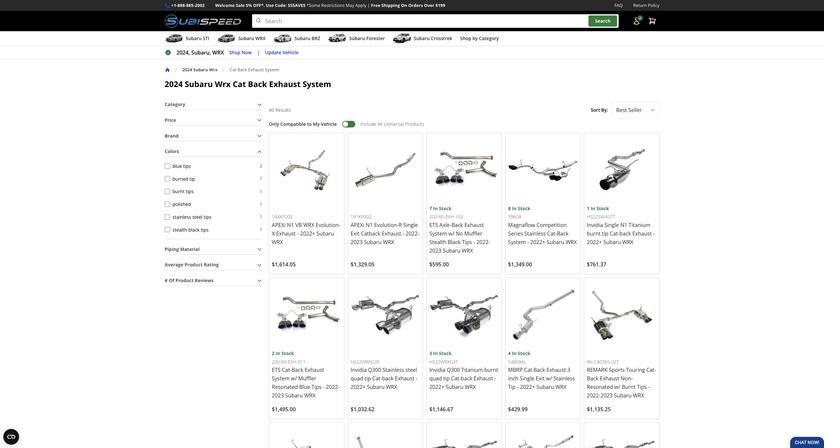 Task type: vqa. For each thing, say whether or not it's contained in the screenshot.


Task type: describe. For each thing, give the bounding box(es) containing it.
titanium inside 1 in stock hs22sw4gtt invidia single n1 titanium burnt tip cat-back exhaust - 2022+ subaru wrx
[[629, 222, 650, 229]]

single inside 1 in stock hs22sw4gtt invidia single n1 titanium burnt tip cat-back exhaust - 2022+ subaru wrx
[[604, 222, 619, 229]]

exhaust inside 3 in stock hs22wrxg3t invidia q300 titanium burnt quad tip cat-back exhaust - 2022+ subaru wrx
[[474, 376, 493, 383]]

02t
[[611, 359, 619, 365]]

w/ for muffler
[[291, 376, 297, 383]]

quad inside 3 in stock hs22wrxg3t invidia q300 titanium burnt quad tip cat-back exhaust - 2022+ subaru wrx
[[429, 376, 442, 383]]

cat- inside 2 in stock 200-60-exh-011 ets cat-back exhaust system w/ muffler resonated blue tips - 2022- 2023 subaru wrx
[[282, 367, 292, 374]]

wrx inside subaru wrx dropdown button
[[255, 35, 266, 41]]

colors
[[165, 149, 179, 155]]

$1,135.25
[[587, 406, 611, 414]]

muffler inside 2 in stock 200-60-exh-011 ets cat-back exhaust system w/ muffler resonated blue tips - 2022- 2023 subaru wrx
[[298, 376, 316, 383]]

$1,032.62
[[351, 406, 375, 414]]

$1,495.00
[[272, 406, 296, 414]]

cat- inside 1 in stock hs22sw4gtt invidia single n1 titanium burnt tip cat-back exhaust - 2022+ subaru wrx
[[610, 230, 620, 238]]

subaru forester
[[349, 35, 385, 41]]

burned
[[173, 176, 188, 182]]

cat inside 4 in stock s4809al mbrp cat back exhaust 3 inch single exit w/ stainless tip - 2022+ subaru wrx
[[524, 367, 532, 374]]

price
[[165, 117, 176, 123]]

invidia q300 titanium burnt quad tip cat-back exhaust - 2022+ subaru wrx image
[[429, 281, 499, 351]]

0 vertical spatial product
[[185, 262, 203, 268]]

hs22wrxg3s
[[351, 359, 380, 365]]

rk-c4076s-02t remark sports touring cat- back exhaust non- resonated w/ burnt tips - 2022-2023 subaru wrx
[[587, 359, 656, 400]]

wrx inside 7 in stock 200-60-exh-103 ets axle-back exhaust system w/ no muffler stealth black tips - 2022- 2023 subaru wrx
[[462, 247, 473, 255]]

subaru inside 7 in stock 200-60-exh-103 ets axle-back exhaust system w/ no muffler stealth black tips - 2022- 2023 subaru wrx
[[443, 247, 460, 255]]

update vehicle
[[265, 49, 299, 56]]

2 for 2 in stock 200-60-exh-011 ets cat-back exhaust system w/ muffler resonated blue tips - 2022- 2023 subaru wrx
[[272, 351, 274, 357]]

single inside 4 in stock s4809al mbrp cat back exhaust 3 inch single exit w/ stainless tip - 2022+ subaru wrx
[[520, 376, 534, 383]]

shop by category button
[[460, 33, 499, 46]]

invidia for quad
[[429, 367, 446, 374]]

remark sports touring cat-back exhaust non-resonated w/ burnt tips - 2022-2023 subaru wrx image
[[587, 281, 657, 351]]

back for quad
[[461, 376, 472, 383]]

subaru inside '8 in stock 19608 magnaflow competition series stainless cat-back system - 2022+ subaru wrx'
[[547, 239, 564, 246]]

hs22wrxg3s invidia q300 stainless steel quad tip cat-back exhaust - 2022+ subaru wrx
[[351, 359, 418, 391]]

back for burnt
[[620, 230, 631, 238]]

60- for axle-
[[439, 214, 446, 220]]

black
[[448, 239, 461, 246]]

return policy link
[[633, 2, 659, 9]]

wrx inside 1 in stock hs22sw4gtt invidia single n1 titanium burnt tip cat-back exhaust - 2022+ subaru wrx
[[622, 239, 634, 246]]

on
[[401, 2, 407, 8]]

exhaust inside 1 in stock hs22sw4gtt invidia single n1 titanium burnt tip cat-back exhaust - 2022+ subaru wrx
[[632, 230, 652, 238]]

19608
[[508, 214, 521, 220]]

competition
[[537, 222, 567, 229]]

cat back exhaust system link
[[230, 67, 285, 73]]

n1 inside 1 in stock hs22sw4gtt invidia single n1 titanium burnt tip cat-back exhaust - 2022+ subaru wrx
[[620, 222, 627, 229]]

reviews
[[195, 278, 214, 284]]

+1-888-885-2002
[[171, 2, 205, 8]]

# of product reviews
[[165, 278, 214, 284]]

60- for cat-
[[281, 359, 288, 365]]

return
[[633, 2, 647, 8]]

welcome sale 5% off*. use code: sssave5
[[215, 2, 306, 8]]

tips up stealth black tips
[[204, 214, 211, 220]]

off*.
[[253, 2, 265, 8]]

tip inside 1 in stock hs22sw4gtt invidia single n1 titanium burnt tip cat-back exhaust - 2022+ subaru wrx
[[602, 230, 608, 238]]

sti
[[203, 35, 209, 41]]

back inside hs22wrxg3s invidia q300 stainless steel quad tip cat-back exhaust - 2022+ subaru wrx
[[382, 376, 394, 383]]

restrictions
[[321, 2, 345, 8]]

only compatible to my vehicle
[[269, 121, 337, 127]]

by
[[473, 35, 478, 41]]

system inside 7 in stock 200-60-exh-103 ets axle-back exhaust system w/ no muffler stealth black tips - 2022- 2023 subaru wrx
[[429, 230, 447, 238]]

invidia inside hs22wrxg3s invidia q300 stainless steel quad tip cat-back exhaust - 2022+ subaru wrx
[[351, 367, 367, 374]]

catback
[[361, 230, 380, 238]]

exhaust inside hs22wrxg3s invidia q300 stainless steel quad tip cat-back exhaust - 2022+ subaru wrx
[[395, 376, 414, 383]]

subaru for 2024 subaru wrx cat back exhaust system
[[185, 79, 213, 90]]

0 vertical spatial cat
[[230, 67, 236, 73]]

*some
[[307, 2, 320, 8]]

stock for 103
[[439, 206, 452, 212]]

price button
[[165, 115, 262, 126]]

- inside 1 in stock hs22sw4gtt invidia single n1 titanium burnt tip cat-back exhaust - 2022+ subaru wrx
[[653, 230, 655, 238]]

ets for ets axle-back exhaust system w/ no muffler stealth black tips - 2022- 2023 subaru wrx
[[429, 222, 438, 229]]

exhaust inside 4 in stock s4809al mbrp cat back exhaust 3 inch single exit w/ stainless tip - 2022+ subaru wrx
[[547, 367, 566, 374]]

subaru inside 1 in stock hs22sw4gtt invidia single n1 titanium burnt tip cat-back exhaust - 2022+ subaru wrx
[[603, 239, 621, 246]]

shop for shop now
[[229, 49, 240, 56]]

2024, subaru, wrx
[[177, 49, 224, 56]]

non-
[[621, 376, 633, 383]]

search button
[[589, 16, 617, 27]]

2024 subaru wrx link down 2024, subaru, wrx
[[182, 67, 217, 73]]

1 inside 1 in stock hs22sw4gtt invidia single n1 titanium burnt tip cat-back exhaust - 2022+ subaru wrx
[[587, 206, 590, 212]]

subaru for 2024 subaru wrx
[[193, 67, 208, 73]]

exit inside 'apexi n1 evolution-r single exit catback exhaust - 2022- 2023 subaru wrx'
[[351, 230, 360, 238]]

wrx inside hs22wrxg3s invidia q300 stainless steel quad tip cat-back exhaust - 2022+ subaru wrx
[[386, 384, 397, 391]]

subaru inside 'apexi n1 evolution-r single exit catback exhaust - 2022- 2023 subaru wrx'
[[364, 239, 382, 246]]

2022+ inside '8 in stock 19608 magnaflow competition series stainless cat-back system - 2022+ subaru wrx'
[[530, 239, 545, 246]]

subaru sti
[[186, 35, 209, 41]]

vehicle inside button
[[283, 49, 299, 56]]

1 / from the left
[[175, 66, 177, 73]]

- inside 'apexi n1 evolution-r single exit catback exhaust - 2022- 2023 subaru wrx'
[[403, 230, 404, 238]]

shop by category
[[460, 35, 499, 41]]

quad inside hs22wrxg3s invidia q300 stainless steel quad tip cat-back exhaust - 2022+ subaru wrx
[[351, 376, 363, 383]]

0 horizontal spatial |
[[257, 49, 260, 56]]

touring
[[626, 367, 645, 374]]

burnt tips
[[173, 189, 194, 195]]

back inside 7 in stock 200-60-exh-103 ets axle-back exhaust system w/ no muffler stealth black tips - 2022- 2023 subaru wrx
[[452, 222, 463, 229]]

apexi n1 evolution-r single exit catback exhaust - 2022- 2023 subaru wrx
[[351, 222, 419, 246]]

subaru brz
[[295, 35, 320, 41]]

ets for ets cat-back exhaust system w/ muffler resonated blue tips - 2022- 2023 subaru wrx
[[272, 367, 281, 374]]

piping
[[165, 246, 179, 253]]

subaru inside 3 in stock hs22wrxg3t invidia q300 titanium burnt quad tip cat-back exhaust - 2022+ subaru wrx
[[446, 384, 463, 391]]

material
[[180, 246, 200, 253]]

blue
[[173, 163, 182, 169]]

exh- for cat-
[[288, 359, 298, 365]]

in for ets axle-back exhaust system w/ no muffler stealth black tips - 2022- 2023 subaru wrx
[[433, 206, 438, 212]]

wrx inside 2 in stock 200-60-exh-011 ets cat-back exhaust system w/ muffler resonated blue tips - 2022- 2023 subaru wrx
[[304, 393, 315, 400]]

$1,146.67
[[429, 406, 453, 414]]

tip right the "burned"
[[190, 176, 195, 182]]

single inside 'apexi n1 evolution-r single exit catback exhaust - 2022- 2023 subaru wrx'
[[403, 222, 418, 229]]

free
[[371, 2, 380, 8]]

q300 inside 3 in stock hs22wrxg3t invidia q300 titanium burnt quad tip cat-back exhaust - 2022+ subaru wrx
[[447, 367, 460, 374]]

a subaru crosstrek thumbnail image image
[[393, 34, 411, 43]]

of
[[169, 278, 174, 284]]

wrx for 2024 subaru wrx
[[209, 67, 217, 73]]

back up 2024 subaru wrx cat back exhaust system
[[238, 67, 247, 73]]

all
[[377, 121, 383, 127]]

in for magnaflow competition series stainless cat-back system - 2022+ subaru wrx
[[512, 206, 517, 212]]

subaru inside rk-c4076s-02t remark sports touring cat- back exhaust non- resonated w/ burnt tips - 2022-2023 subaru wrx
[[614, 393, 632, 400]]

in for mbrp cat back exhaust 3 inch single exit w/ stainless tip - 2022+ subaru wrx
[[512, 351, 517, 357]]

exh- for axle-
[[446, 214, 455, 220]]

2 / from the left
[[223, 66, 225, 73]]

w/ for stainless
[[546, 376, 552, 383]]

2024 for 2024 subaru wrx cat back exhaust system
[[165, 79, 183, 90]]

164kf002
[[272, 214, 293, 220]]

exhaust inside 'apexi n1 evolution-r single exit catback exhaust - 2022- 2023 subaru wrx'
[[382, 230, 401, 238]]

subaru,
[[191, 49, 211, 56]]

apexi n1 vb wrx evolution-x exhaust - 2022+ subaru wrx image
[[272, 136, 341, 205]]

piping material button
[[165, 245, 262, 255]]

shop now
[[229, 49, 252, 56]]

4
[[508, 351, 511, 357]]

average
[[165, 262, 183, 268]]

$199
[[436, 2, 445, 8]]

stainless
[[173, 214, 191, 220]]

$429.99
[[508, 406, 528, 414]]

tip inside hs22wrxg3s invidia q300 stainless steel quad tip cat-back exhaust - 2022+ subaru wrx
[[365, 376, 371, 383]]

- inside 2 in stock 200-60-exh-011 ets cat-back exhaust system w/ muffler resonated blue tips - 2022- 2023 subaru wrx
[[323, 384, 325, 391]]

policy
[[648, 2, 659, 8]]

w/ for no
[[449, 230, 455, 238]]

back inside '8 in stock 19608 magnaflow competition series stainless cat-back system - 2022+ subaru wrx'
[[557, 230, 569, 238]]

1 for polished
[[260, 201, 262, 207]]

resonated inside 2 in stock 200-60-exh-011 ets cat-back exhaust system w/ muffler resonated blue tips - 2022- 2023 subaru wrx
[[272, 384, 298, 391]]

q300 inside hs22wrxg3s invidia q300 stainless steel quad tip cat-back exhaust - 2022+ subaru wrx
[[368, 367, 381, 374]]

3 inside 4 in stock s4809al mbrp cat back exhaust 3 inch single exit w/ stainless tip - 2022+ subaru wrx
[[567, 367, 570, 374]]

exhaust inside apexi n1 vb wrx evolution- x exhaust - 2022+ subaru wrx
[[276, 230, 296, 238]]

back inside 4 in stock s4809al mbrp cat back exhaust 3 inch single exit w/ stainless tip - 2022+ subaru wrx
[[534, 367, 545, 374]]

3 inside 3 in stock hs22wrxg3t invidia q300 titanium burnt quad tip cat-back exhaust - 2022+ subaru wrx
[[429, 351, 432, 357]]

hs22wrxg3t
[[429, 359, 458, 365]]

burnt tips button
[[165, 189, 170, 194]]

subaru inside hs22wrxg3s invidia q300 stainless steel quad tip cat-back exhaust - 2022+ subaru wrx
[[367, 384, 385, 391]]

- inside '8 in stock 19608 magnaflow competition series stainless cat-back system - 2022+ subaru wrx'
[[527, 239, 529, 246]]

stock for titanium
[[439, 351, 452, 357]]

2023 inside 'apexi n1 evolution-r single exit catback exhaust - 2022- 2023 subaru wrx'
[[351, 239, 363, 246]]

wrx inside 4 in stock s4809al mbrp cat back exhaust 3 inch single exit w/ stainless tip - 2022+ subaru wrx
[[555, 384, 567, 391]]

$1,349.00
[[508, 261, 532, 268]]

apexi n1 evolution-r single exit catback exhaust - 2022-2023 subaru wrx image
[[351, 136, 420, 205]]

muffler inside 7 in stock 200-60-exh-103 ets axle-back exhaust system w/ no muffler stealth black tips - 2022- 2023 subaru wrx
[[464, 230, 482, 238]]

a subaru forester thumbnail image image
[[328, 34, 347, 43]]

welcome
[[215, 2, 235, 8]]

2023 inside 2 in stock 200-60-exh-011 ets cat-back exhaust system w/ muffler resonated blue tips - 2022- 2023 subaru wrx
[[272, 393, 284, 400]]

exit inside 4 in stock s4809al mbrp cat back exhaust 3 inch single exit w/ stainless tip - 2022+ subaru wrx
[[536, 376, 545, 383]]

stainless inside hs22wrxg3s invidia q300 stainless steel quad tip cat-back exhaust - 2022+ subaru wrx
[[383, 367, 404, 374]]

1 in stock hs22sw4gtt invidia single n1 titanium burnt tip cat-back exhaust - 2022+ subaru wrx
[[587, 206, 655, 246]]

subaru inside dropdown button
[[238, 35, 254, 41]]

191kf002
[[351, 214, 371, 220]]

cat- inside rk-c4076s-02t remark sports touring cat- back exhaust non- resonated w/ burnt tips - 2022-2023 subaru wrx
[[646, 367, 656, 374]]

evolution- inside 'apexi n1 evolution-r single exit catback exhaust - 2022- 2023 subaru wrx'
[[374, 222, 399, 229]]

stealth
[[173, 227, 187, 233]]

w/ inside rk-c4076s-02t remark sports touring cat- back exhaust non- resonated w/ burnt tips - 2022-2023 subaru wrx
[[614, 384, 620, 391]]

40 results
[[269, 107, 291, 113]]

wrx inside '8 in stock 19608 magnaflow competition series stainless cat-back system - 2022+ subaru wrx'
[[566, 239, 577, 246]]

# of product reviews button
[[165, 276, 262, 286]]

brz
[[312, 35, 320, 41]]

sale
[[236, 2, 245, 8]]

wrx for 2024 subaru wrx cat back exhaust system
[[215, 79, 231, 90]]

cat- inside 3 in stock hs22wrxg3t invidia q300 titanium burnt quad tip cat-back exhaust - 2022+ subaru wrx
[[451, 376, 461, 383]]

back inside 2 in stock 200-60-exh-011 ets cat-back exhaust system w/ muffler resonated blue tips - 2022- 2023 subaru wrx
[[292, 367, 303, 374]]

cat back exhaust system
[[230, 67, 279, 73]]

200- for ets cat-back exhaust system w/ muffler resonated blue tips - 2022- 2023 subaru wrx
[[272, 359, 281, 365]]

system inside '8 in stock 19608 magnaflow competition series stainless cat-back system - 2022+ subaru wrx'
[[508, 239, 526, 246]]

n1 for vb
[[287, 222, 294, 229]]

stainless inside 4 in stock s4809al mbrp cat back exhaust 3 inch single exit w/ stainless tip - 2022+ subaru wrx
[[553, 376, 575, 383]]

+1-
[[171, 2, 178, 8]]

$595.00
[[429, 261, 449, 268]]

1 for stealth black tips
[[260, 227, 262, 233]]

compatible
[[280, 121, 306, 127]]

- inside 7 in stock 200-60-exh-103 ets axle-back exhaust system w/ no muffler stealth black tips - 2022- 2023 subaru wrx
[[473, 239, 475, 246]]

$1,329.05
[[351, 261, 375, 268]]

tips down burned tip
[[186, 189, 194, 195]]

system inside 2 in stock 200-60-exh-011 ets cat-back exhaust system w/ muffler resonated blue tips - 2022- 2023 subaru wrx
[[272, 376, 290, 383]]

a subaru brz thumbnail image image
[[273, 34, 292, 43]]

1 vertical spatial product
[[175, 278, 194, 284]]

in for invidia single n1 titanium burnt tip cat-back exhaust - 2022+ subaru wrx
[[591, 206, 595, 212]]

s4809al
[[508, 359, 526, 365]]

exhaust inside 2 in stock 200-60-exh-011 ets cat-back exhaust system w/ muffler resonated blue tips - 2022- 2023 subaru wrx
[[305, 367, 324, 374]]

in for ets cat-back exhaust system w/ muffler resonated blue tips - 2022- 2023 subaru wrx
[[276, 351, 280, 357]]



Task type: locate. For each thing, give the bounding box(es) containing it.
apexi for catback
[[351, 222, 364, 229]]

use
[[266, 2, 274, 8]]

0 horizontal spatial q300
[[368, 367, 381, 374]]

1 horizontal spatial quad
[[429, 376, 442, 383]]

1 horizontal spatial steel
[[406, 367, 417, 374]]

tip
[[190, 176, 195, 182], [602, 230, 608, 238], [365, 376, 371, 383], [443, 376, 450, 383]]

back down the cat back exhaust system link
[[248, 79, 267, 90]]

invidia down hs22wrxg3t on the right bottom
[[429, 367, 446, 374]]

2 inside 2 in stock 200-60-exh-011 ets cat-back exhaust system w/ muffler resonated blue tips - 2022- 2023 subaru wrx
[[272, 351, 274, 357]]

resonated inside rk-c4076s-02t remark sports touring cat- back exhaust non- resonated w/ burnt tips - 2022-2023 subaru wrx
[[587, 384, 613, 391]]

+1-888-885-2002 link
[[171, 2, 205, 9]]

apexi inside apexi n1 vb wrx evolution- x exhaust - 2022+ subaru wrx
[[272, 222, 286, 229]]

burnt down hs22sw4gtt
[[587, 230, 601, 238]]

apexi inside 'apexi n1 evolution-r single exit catback exhaust - 2022- 2023 subaru wrx'
[[351, 222, 364, 229]]

1 vertical spatial 200-
[[272, 359, 281, 365]]

1 horizontal spatial exit
[[536, 376, 545, 383]]

1 resonated from the left
[[272, 384, 298, 391]]

0 vertical spatial titanium
[[629, 222, 650, 229]]

wrx up category "dropdown button"
[[215, 79, 231, 90]]

200- for ets axle-back exhaust system w/ no muffler stealth black tips - 2022- 2023 subaru wrx
[[429, 214, 439, 220]]

0 horizontal spatial 200-
[[272, 359, 281, 365]]

stealth black tips
[[173, 227, 209, 233]]

titanium
[[629, 222, 650, 229], [461, 367, 483, 374]]

- inside rk-c4076s-02t remark sports touring cat- back exhaust non- resonated w/ burnt tips - 2022-2023 subaru wrx
[[648, 384, 650, 391]]

shop now link
[[229, 49, 252, 56]]

2 quad from the left
[[429, 376, 442, 383]]

wrx inside 'apexi n1 evolution-r single exit catback exhaust - 2022- 2023 subaru wrx'
[[383, 239, 394, 246]]

2022+
[[300, 230, 315, 238], [530, 239, 545, 246], [587, 239, 602, 246], [351, 384, 366, 391], [429, 384, 444, 391], [520, 384, 535, 391]]

2023 up $1,135.25
[[601, 393, 613, 400]]

home image
[[165, 67, 170, 72]]

1 horizontal spatial |
[[368, 2, 370, 8]]

2022+ inside hs22wrxg3s invidia q300 stainless steel quad tip cat-back exhaust - 2022+ subaru wrx
[[351, 384, 366, 391]]

muffler right no
[[464, 230, 482, 238]]

shop left now
[[229, 49, 240, 56]]

include
[[361, 121, 376, 127]]

- inside apexi n1 vb wrx evolution- x exhaust - 2022+ subaru wrx
[[297, 230, 299, 238]]

to
[[307, 121, 312, 127]]

2 n1 from the left
[[366, 222, 373, 229]]

apexi down 191kf002
[[351, 222, 364, 229]]

faq
[[615, 2, 623, 8]]

tip inside 3 in stock hs22wrxg3t invidia q300 titanium burnt quad tip cat-back exhaust - 2022+ subaru wrx
[[443, 376, 450, 383]]

2022+ up $1,032.62
[[351, 384, 366, 391]]

0 horizontal spatial tips
[[312, 384, 322, 391]]

$1,614.05
[[272, 261, 296, 268]]

n1 for evolution-
[[366, 222, 373, 229]]

product down material
[[185, 262, 203, 268]]

0 vertical spatial shop
[[460, 35, 471, 41]]

0 horizontal spatial titanium
[[461, 367, 483, 374]]

2 apexi from the left
[[351, 222, 364, 229]]

0 vertical spatial steel
[[192, 214, 202, 220]]

2024 subaru wrx
[[182, 67, 217, 73]]

rating
[[204, 262, 219, 268]]

0 vertical spatial vehicle
[[283, 49, 299, 56]]

back inside rk-c4076s-02t remark sports touring cat- back exhaust non- resonated w/ burnt tips - 2022-2023 subaru wrx
[[587, 376, 599, 383]]

evolution- right vb
[[316, 222, 340, 229]]

2022- inside 2 in stock 200-60-exh-011 ets cat-back exhaust system w/ muffler resonated blue tips - 2022- 2023 subaru wrx
[[326, 384, 340, 391]]

0 horizontal spatial stainless
[[383, 367, 404, 374]]

60- inside 7 in stock 200-60-exh-103 ets axle-back exhaust system w/ no muffler stealth black tips - 2022- 2023 subaru wrx
[[439, 214, 446, 220]]

2024 subaru wrx link down subaru,
[[182, 67, 223, 73]]

0 vertical spatial 200-
[[429, 214, 439, 220]]

remark r1 titanium muffler - 2022-2023 subaru wrx image
[[351, 426, 420, 449]]

0 horizontal spatial back
[[382, 376, 394, 383]]

0 horizontal spatial evolution-
[[316, 222, 340, 229]]

burnt inside 1 in stock hs22sw4gtt invidia single n1 titanium burnt tip cat-back exhaust - 2022+ subaru wrx
[[587, 230, 601, 238]]

2022- inside 'apexi n1 evolution-r single exit catback exhaust - 2022- 2023 subaru wrx'
[[406, 230, 419, 238]]

sort
[[591, 107, 600, 113]]

stainless
[[524, 230, 546, 238], [383, 367, 404, 374], [553, 376, 575, 383]]

0 horizontal spatial /
[[175, 66, 177, 73]]

0 horizontal spatial 60-
[[281, 359, 288, 365]]

tips right burnt
[[637, 384, 647, 391]]

piping material
[[165, 246, 200, 253]]

subaru inside 2 in stock 200-60-exh-011 ets cat-back exhaust system w/ muffler resonated blue tips - 2022- 2023 subaru wrx
[[285, 393, 303, 400]]

stealth
[[429, 239, 446, 246]]

average product rating
[[165, 262, 219, 268]]

tips right blue
[[183, 163, 191, 169]]

3 up hs22wrxg3t on the right bottom
[[429, 351, 432, 357]]

1 horizontal spatial 60-
[[439, 214, 446, 220]]

2 evolution- from the left
[[374, 222, 399, 229]]

1 horizontal spatial n1
[[366, 222, 373, 229]]

2 horizontal spatial burnt
[[587, 230, 601, 238]]

/ right home image
[[175, 66, 177, 73]]

quad down hs22wrxg3s at the bottom
[[351, 376, 363, 383]]

q300 down hs22wrxg3t on the right bottom
[[447, 367, 460, 374]]

2024 for 2024 subaru wrx
[[182, 67, 192, 73]]

back inside 3 in stock hs22wrxg3t invidia q300 titanium burnt quad tip cat-back exhaust - 2022+ subaru wrx
[[461, 376, 472, 383]]

1 for burned tip
[[260, 176, 262, 182]]

blue
[[299, 384, 310, 391]]

0 horizontal spatial single
[[403, 222, 418, 229]]

vehicle right my
[[321, 121, 337, 127]]

shop for shop by category
[[460, 35, 471, 41]]

back down competition
[[557, 230, 569, 238]]

invidia down hs22wrxg3s at the bottom
[[351, 367, 367, 374]]

0 vertical spatial subaru
[[193, 67, 208, 73]]

3 n1 from the left
[[620, 222, 627, 229]]

200- inside 7 in stock 200-60-exh-103 ets axle-back exhaust system w/ no muffler stealth black tips - 2022- 2023 subaru wrx
[[429, 214, 439, 220]]

update vehicle button
[[265, 49, 299, 56]]

stock for n1
[[597, 206, 609, 212]]

magnaflow competition series stainless cat-back system - 2022+ subaru wrx image
[[508, 136, 578, 205]]

mbrp cat back exhaust 3 inch single exit w/ stainless tip - 2022+ subaru wrx image
[[508, 281, 578, 351]]

stock for series
[[518, 206, 530, 212]]

2002
[[195, 2, 205, 8]]

forester
[[366, 35, 385, 41]]

0 horizontal spatial quad
[[351, 376, 363, 383]]

ets inside 2 in stock 200-60-exh-011 ets cat-back exhaust system w/ muffler resonated blue tips - 2022- 2023 subaru wrx
[[272, 367, 281, 374]]

0 horizontal spatial burnt
[[173, 189, 185, 195]]

200-
[[429, 214, 439, 220], [272, 359, 281, 365]]

remark
[[587, 367, 608, 374]]

200- down the 7 at the top right
[[429, 214, 439, 220]]

burnt right burnt tips button
[[173, 189, 185, 195]]

in inside '8 in stock 19608 magnaflow competition series stainless cat-back system - 2022+ subaru wrx'
[[512, 206, 517, 212]]

2 horizontal spatial tips
[[637, 384, 647, 391]]

polished
[[173, 201, 191, 208]]

2 vertical spatial burnt
[[484, 367, 498, 374]]

0 horizontal spatial shop
[[229, 49, 240, 56]]

brand button
[[165, 131, 262, 141]]

back down remark
[[587, 376, 599, 383]]

8 in stock 19608 magnaflow competition series stainless cat-back system - 2022+ subaru wrx
[[508, 206, 577, 246]]

crosstrek
[[431, 35, 452, 41]]

wrx inside 3 in stock hs22wrxg3t invidia q300 titanium burnt quad tip cat-back exhaust - 2022+ subaru wrx
[[465, 384, 476, 391]]

1 vertical spatial titanium
[[461, 367, 483, 374]]

include all universal products
[[361, 121, 424, 127]]

1 horizontal spatial stainless
[[524, 230, 546, 238]]

- inside 4 in stock s4809al mbrp cat back exhaust 3 inch single exit w/ stainless tip - 2022+ subaru wrx
[[517, 384, 519, 391]]

2 horizontal spatial invidia
[[587, 222, 603, 229]]

w/ inside 2 in stock 200-60-exh-011 ets cat-back exhaust system w/ muffler resonated blue tips - 2022- 2023 subaru wrx
[[291, 376, 297, 383]]

my
[[313, 121, 320, 127]]

brand
[[165, 133, 179, 139]]

burnt left 'mbrp'
[[484, 367, 498, 374]]

1 horizontal spatial apexi
[[351, 222, 364, 229]]

60- left 011
[[281, 359, 288, 365]]

0 vertical spatial wrx
[[209, 67, 217, 73]]

awe touring edition exhaust for vb subaru wrx - chrome silver image
[[508, 426, 578, 449]]

titanium inside 3 in stock hs22wrxg3t invidia q300 titanium burnt quad tip cat-back exhaust - 2022+ subaru wrx
[[461, 367, 483, 374]]

1 evolution- from the left
[[316, 222, 340, 229]]

0 horizontal spatial exit
[[351, 230, 360, 238]]

Select... button
[[612, 102, 659, 118]]

subaru crosstrek button
[[393, 33, 452, 46]]

a subaru sti thumbnail image image
[[165, 34, 183, 43]]

tip down hs22wrxg3s at the bottom
[[365, 376, 371, 383]]

0 vertical spatial 3
[[429, 351, 432, 357]]

2022- inside rk-c4076s-02t remark sports touring cat- back exhaust non- resonated w/ burnt tips - 2022-2023 subaru wrx
[[587, 393, 601, 400]]

tips down no
[[462, 239, 472, 246]]

- inside 3 in stock hs22wrxg3t invidia q300 titanium burnt quad tip cat-back exhaust - 2022+ subaru wrx
[[495, 376, 496, 383]]

1 horizontal spatial resonated
[[587, 384, 613, 391]]

w/ inside 7 in stock 200-60-exh-103 ets axle-back exhaust system w/ no muffler stealth black tips - 2022- 2023 subaru wrx
[[449, 230, 455, 238]]

in inside 4 in stock s4809al mbrp cat back exhaust 3 inch single exit w/ stainless tip - 2022+ subaru wrx
[[512, 351, 517, 357]]

1 n1 from the left
[[287, 222, 294, 229]]

exit right inch on the bottom right of the page
[[536, 376, 545, 383]]

subaru inside apexi n1 vb wrx evolution- x exhaust - 2022+ subaru wrx
[[317, 230, 334, 238]]

2 horizontal spatial n1
[[620, 222, 627, 229]]

wrx down subaru,
[[209, 67, 217, 73]]

single right inch on the bottom right of the page
[[520, 376, 534, 383]]

apply
[[355, 2, 366, 8]]

in for invidia q300 titanium burnt quad tip cat-back exhaust - 2022+ subaru wrx
[[433, 351, 438, 357]]

tips right blue
[[312, 384, 322, 391]]

1 vertical spatial wrx
[[215, 79, 231, 90]]

tips inside rk-c4076s-02t remark sports touring cat- back exhaust non- resonated w/ burnt tips - 2022-2023 subaru wrx
[[637, 384, 647, 391]]

stock for 011
[[281, 351, 294, 357]]

tips inside 2 in stock 200-60-exh-011 ets cat-back exhaust system w/ muffler resonated blue tips - 2022- 2023 subaru wrx
[[312, 384, 322, 391]]

invidia q300 stainless steel quad tip cat-back exhaust - 2022+ subaru wrx image
[[351, 281, 420, 351]]

1 horizontal spatial single
[[520, 376, 534, 383]]

0 horizontal spatial 3
[[429, 351, 432, 357]]

0 horizontal spatial exh-
[[288, 359, 298, 365]]

1 for stainless steel tips
[[260, 214, 262, 220]]

ets axle-back exhaust system w/ no muffler stealth black tips - 2022-2023 subaru wrx image
[[429, 136, 499, 205]]

faq link
[[615, 2, 623, 9]]

tip
[[508, 384, 516, 391]]

1 horizontal spatial /
[[223, 66, 225, 73]]

2022+ inside 3 in stock hs22wrxg3t invidia q300 titanium burnt quad tip cat-back exhaust - 2022+ subaru wrx
[[429, 384, 444, 391]]

tip down hs22wrxg3t on the right bottom
[[443, 376, 450, 383]]

tips right black
[[201, 227, 209, 233]]

burnt inside 3 in stock hs22wrxg3t invidia q300 titanium burnt quad tip cat-back exhaust - 2022+ subaru wrx
[[484, 367, 498, 374]]

vehicle down subaru brz dropdown button
[[283, 49, 299, 56]]

1 vertical spatial exit
[[536, 376, 545, 383]]

1 horizontal spatial evolution-
[[374, 222, 399, 229]]

1 vertical spatial 2
[[272, 351, 274, 357]]

2 horizontal spatial back
[[620, 230, 631, 238]]

| right now
[[257, 49, 260, 56]]

0 horizontal spatial muffler
[[298, 376, 316, 383]]

0 vertical spatial muffler
[[464, 230, 482, 238]]

in inside 2 in stock 200-60-exh-011 ets cat-back exhaust system w/ muffler resonated blue tips - 2022- 2023 subaru wrx
[[276, 351, 280, 357]]

2 horizontal spatial stainless
[[553, 376, 575, 383]]

sports
[[609, 367, 625, 374]]

0 horizontal spatial 2
[[260, 163, 262, 169]]

2022+ up $761.37
[[587, 239, 602, 246]]

1 vertical spatial ets
[[272, 367, 281, 374]]

burned tip
[[173, 176, 195, 182]]

button image
[[633, 17, 640, 25]]

invidia inside 1 in stock hs22sw4gtt invidia single n1 titanium burnt tip cat-back exhaust - 2022+ subaru wrx
[[587, 222, 603, 229]]

1 quad from the left
[[351, 376, 363, 383]]

burned tip button
[[165, 176, 170, 182]]

open widget image
[[3, 430, 19, 445]]

cat down cat back exhaust system
[[233, 79, 246, 90]]

stock inside '8 in stock 19608 magnaflow competition series stainless cat-back system - 2022+ subaru wrx'
[[518, 206, 530, 212]]

evolution-
[[316, 222, 340, 229], [374, 222, 399, 229]]

back
[[620, 230, 631, 238], [382, 376, 394, 383], [461, 376, 472, 383]]

$761.37
[[587, 261, 606, 268]]

apexi for exhaust
[[272, 222, 286, 229]]

2022+ down competition
[[530, 239, 545, 246]]

1 vertical spatial 2024
[[165, 79, 183, 90]]

2 vertical spatial cat
[[524, 367, 532, 374]]

cat- inside '8 in stock 19608 magnaflow competition series stainless cat-back system - 2022+ subaru wrx'
[[547, 230, 557, 238]]

2023 down the catback
[[351, 239, 363, 246]]

results
[[275, 107, 291, 113]]

1 horizontal spatial shop
[[460, 35, 471, 41]]

back right 'mbrp'
[[534, 367, 545, 374]]

w/ inside 4 in stock s4809al mbrp cat back exhaust 3 inch single exit w/ stainless tip - 2022+ subaru wrx
[[546, 376, 552, 383]]

60- inside 2 in stock 200-60-exh-011 ets cat-back exhaust system w/ muffler resonated blue tips - 2022- 2023 subaru wrx
[[281, 359, 288, 365]]

7
[[429, 206, 432, 212]]

0 horizontal spatial invidia
[[351, 367, 367, 374]]

invidia single n1 titanium burnt tip cat-back exhaust - 2022+ subaru wrx image
[[587, 136, 657, 205]]

1 vertical spatial steel
[[406, 367, 417, 374]]

ets cat-back exhaust system w/ muffler resonated blue tips - 2022-2023 subaru wrx image
[[272, 281, 341, 351]]

single right r
[[403, 222, 418, 229]]

stealth black tips button
[[165, 227, 170, 233]]

apexi n1 vb wrx evolution- x exhaust - 2022+ subaru wrx
[[272, 222, 340, 246]]

1 vertical spatial 3
[[567, 367, 570, 374]]

2024 subaru wrx cat back exhaust system
[[165, 79, 331, 90]]

sort by:
[[591, 107, 608, 113]]

axle-
[[439, 222, 452, 229]]

2 q300 from the left
[[447, 367, 460, 374]]

1 horizontal spatial invidia
[[429, 367, 446, 374]]

1 horizontal spatial muffler
[[464, 230, 482, 238]]

| left "free" in the left top of the page
[[368, 2, 370, 8]]

2023 down stealth
[[429, 247, 441, 255]]

200- left 011
[[272, 359, 281, 365]]

wrx inside rk-c4076s-02t remark sports touring cat- back exhaust non- resonated w/ burnt tips - 2022-2023 subaru wrx
[[633, 393, 644, 400]]

q300 down hs22wrxg3s at the bottom
[[368, 367, 381, 374]]

8
[[508, 206, 511, 212]]

burnt
[[622, 384, 636, 391]]

cat right 'mbrp'
[[524, 367, 532, 374]]

- inside hs22wrxg3s invidia q300 stainless steel quad tip cat-back exhaust - 2022+ subaru wrx
[[416, 376, 418, 383]]

1 q300 from the left
[[368, 367, 381, 374]]

colors button
[[165, 147, 262, 157]]

by:
[[601, 107, 608, 113]]

stock
[[439, 206, 452, 212], [518, 206, 530, 212], [597, 206, 609, 212], [281, 351, 294, 357], [439, 351, 452, 357], [518, 351, 530, 357]]

1 horizontal spatial ets
[[429, 222, 438, 229]]

shop inside dropdown button
[[460, 35, 471, 41]]

invidia dual n1 stainless steel tip cat-back exhaust - 2022+ subaru wrx image
[[587, 426, 657, 449]]

2022+ inside 4 in stock s4809al mbrp cat back exhaust 3 inch single exit w/ stainless tip - 2022+ subaru wrx
[[520, 384, 535, 391]]

2 resonated from the left
[[587, 384, 613, 391]]

1 vertical spatial subaru
[[185, 79, 213, 90]]

select... image
[[650, 108, 655, 113]]

stainless steel tips button
[[165, 215, 170, 220]]

1 vertical spatial vehicle
[[321, 121, 337, 127]]

1 horizontal spatial vehicle
[[321, 121, 337, 127]]

stock inside 3 in stock hs22wrxg3t invidia q300 titanium burnt quad tip cat-back exhaust - 2022+ subaru wrx
[[439, 351, 452, 357]]

exit left the catback
[[351, 230, 360, 238]]

subaru inside 4 in stock s4809al mbrp cat back exhaust 3 inch single exit w/ stainless tip - 2022+ subaru wrx
[[536, 384, 554, 391]]

2023 inside 7 in stock 200-60-exh-103 ets axle-back exhaust system w/ no muffler stealth black tips - 2022- 2023 subaru wrx
[[429, 247, 441, 255]]

2024
[[182, 67, 192, 73], [165, 79, 183, 90]]

0 horizontal spatial resonated
[[272, 384, 298, 391]]

1 vertical spatial |
[[257, 49, 260, 56]]

2022+ inside 1 in stock hs22sw4gtt invidia single n1 titanium burnt tip cat-back exhaust - 2022+ subaru wrx
[[587, 239, 602, 246]]

invidia dual n1 titanium burnt tip cat-back exhaust - 2022+ subaru wrx image
[[429, 426, 499, 449]]

200- inside 2 in stock 200-60-exh-011 ets cat-back exhaust system w/ muffler resonated blue tips - 2022- 2023 subaru wrx
[[272, 359, 281, 365]]

1 horizontal spatial titanium
[[629, 222, 650, 229]]

remark boso edition axle-back exhaust (stainless steel tips) - 2022-2023 subaru wrx image
[[272, 426, 341, 449]]

1 horizontal spatial 3
[[567, 367, 570, 374]]

2024 down 2024,
[[182, 67, 192, 73]]

product right of
[[175, 278, 194, 284]]

wrx
[[209, 67, 217, 73], [215, 79, 231, 90]]

1 horizontal spatial back
[[461, 376, 472, 383]]

0 vertical spatial stainless
[[524, 230, 546, 238]]

polished button
[[165, 202, 170, 207]]

2024,
[[177, 49, 190, 56]]

evolution- inside apexi n1 vb wrx evolution- x exhaust - 2022+ subaru wrx
[[316, 222, 340, 229]]

tip down hs22sw4gtt
[[602, 230, 608, 238]]

7 in stock 200-60-exh-103 ets axle-back exhaust system w/ no muffler stealth black tips - 2022- 2023 subaru wrx
[[429, 206, 490, 255]]

resonated
[[272, 384, 298, 391], [587, 384, 613, 391]]

search input field
[[252, 14, 619, 28]]

r
[[399, 222, 402, 229]]

mbrp
[[508, 367, 523, 374]]

0 horizontal spatial steel
[[192, 214, 202, 220]]

1 for burnt tips
[[260, 188, 262, 195]]

muffler up blue
[[298, 376, 316, 383]]

3 left remark
[[567, 367, 570, 374]]

0 horizontal spatial ets
[[272, 367, 281, 374]]

steel inside hs22wrxg3s invidia q300 stainless steel quad tip cat-back exhaust - 2022+ subaru wrx
[[406, 367, 417, 374]]

60- up axle-
[[439, 214, 446, 220]]

0 horizontal spatial vehicle
[[283, 49, 299, 56]]

2023
[[351, 239, 363, 246], [429, 247, 441, 255], [272, 393, 284, 400], [601, 393, 613, 400]]

0 vertical spatial burnt
[[173, 189, 185, 195]]

resonated down remark
[[587, 384, 613, 391]]

in inside 1 in stock hs22sw4gtt invidia single n1 titanium burnt tip cat-back exhaust - 2022+ subaru wrx
[[591, 206, 595, 212]]

1 vertical spatial burnt
[[587, 230, 601, 238]]

in
[[433, 206, 438, 212], [512, 206, 517, 212], [591, 206, 595, 212], [276, 351, 280, 357], [433, 351, 438, 357], [512, 351, 517, 357]]

apexi down 164kf002
[[272, 222, 286, 229]]

/ right 2024 subaru wrx
[[223, 66, 225, 73]]

0 horizontal spatial apexi
[[272, 222, 286, 229]]

888-
[[178, 2, 186, 8]]

cat-
[[547, 230, 557, 238], [610, 230, 620, 238], [282, 367, 292, 374], [646, 367, 656, 374], [372, 376, 382, 383], [451, 376, 461, 383]]

1 vertical spatial shop
[[229, 49, 240, 56]]

0 vertical spatial |
[[368, 2, 370, 8]]

2 for 2
[[260, 163, 262, 169]]

cat- inside hs22wrxg3s invidia q300 stainless steel quad tip cat-back exhaust - 2022+ subaru wrx
[[372, 376, 382, 383]]

n1 inside apexi n1 vb wrx evolution- x exhaust - 2022+ subaru wrx
[[287, 222, 294, 229]]

1 horizontal spatial burnt
[[484, 367, 498, 374]]

orders
[[408, 2, 423, 8]]

2
[[260, 163, 262, 169], [272, 351, 274, 357]]

1 vertical spatial cat
[[233, 79, 246, 90]]

1 horizontal spatial tips
[[462, 239, 472, 246]]

2023 up '$1,495.00' on the left bottom
[[272, 393, 284, 400]]

single down hs22sw4gtt
[[604, 222, 619, 229]]

x
[[272, 230, 275, 238]]

0 vertical spatial exit
[[351, 230, 360, 238]]

quad down hs22wrxg3t on the right bottom
[[429, 376, 442, 383]]

evolution- up the catback
[[374, 222, 399, 229]]

exit
[[351, 230, 360, 238], [536, 376, 545, 383]]

invidia down hs22sw4gtt
[[587, 222, 603, 229]]

exh- inside 7 in stock 200-60-exh-103 ets axle-back exhaust system w/ no muffler stealth black tips - 2022- 2023 subaru wrx
[[446, 214, 455, 220]]

2 horizontal spatial single
[[604, 222, 619, 229]]

blue tips button
[[165, 164, 170, 169]]

1 apexi from the left
[[272, 222, 286, 229]]

2023 inside rk-c4076s-02t remark sports touring cat- back exhaust non- resonated w/ burnt tips - 2022-2023 subaru wrx
[[601, 393, 613, 400]]

*some restrictions may apply | free shipping on orders over $199
[[307, 2, 445, 8]]

series
[[508, 230, 523, 238]]

back down 011
[[292, 367, 303, 374]]

0 horizontal spatial n1
[[287, 222, 294, 229]]

0 vertical spatial 2
[[260, 163, 262, 169]]

subispeed logo image
[[165, 14, 241, 28]]

2022+ inside apexi n1 vb wrx evolution- x exhaust - 2022+ subaru wrx
[[300, 230, 315, 238]]

2022- inside 7 in stock 200-60-exh-103 ets axle-back exhaust system w/ no muffler stealth black tips - 2022- 2023 subaru wrx
[[477, 239, 490, 246]]

2024 down home image
[[165, 79, 183, 90]]

now
[[242, 49, 252, 56]]

subaru wrx button
[[217, 33, 266, 46]]

stainless inside '8 in stock 19608 magnaflow competition series stainless cat-back system - 2022+ subaru wrx'
[[524, 230, 546, 238]]

2022+ right tip
[[520, 384, 535, 391]]

exhaust inside 7 in stock 200-60-exh-103 ets axle-back exhaust system w/ no muffler stealth black tips - 2022- 2023 subaru wrx
[[465, 222, 484, 229]]

1 horizontal spatial exh-
[[446, 214, 455, 220]]

1 vertical spatial 60-
[[281, 359, 288, 365]]

black
[[188, 227, 200, 233]]

shop left by
[[460, 35, 471, 41]]

1 horizontal spatial 2
[[272, 351, 274, 357]]

shop
[[460, 35, 471, 41], [229, 49, 240, 56]]

stock for back
[[518, 351, 530, 357]]

1 horizontal spatial q300
[[447, 367, 460, 374]]

a subaru wrx thumbnail image image
[[217, 34, 236, 43]]

back down 103
[[452, 222, 463, 229]]

0 vertical spatial 2024
[[182, 67, 192, 73]]

category button
[[165, 100, 262, 110]]

0 vertical spatial 60-
[[439, 214, 446, 220]]

shipping
[[381, 2, 400, 8]]

cat down shop now link
[[230, 67, 236, 73]]

1 horizontal spatial 200-
[[429, 214, 439, 220]]

invidia for burnt
[[587, 222, 603, 229]]

0 vertical spatial exh-
[[446, 214, 455, 220]]

2022+ up "$1,146.67" on the right bottom
[[429, 384, 444, 391]]

1 vertical spatial exh-
[[288, 359, 298, 365]]

subaru down 2024 subaru wrx
[[185, 79, 213, 90]]

2022+ down vb
[[300, 230, 315, 238]]

1 vertical spatial stainless
[[383, 367, 404, 374]]

invidia inside 3 in stock hs22wrxg3t invidia q300 titanium burnt quad tip cat-back exhaust - 2022+ subaru wrx
[[429, 367, 446, 374]]

subaru sti button
[[165, 33, 209, 46]]

1 vertical spatial muffler
[[298, 376, 316, 383]]

resonated left blue
[[272, 384, 298, 391]]

search
[[595, 18, 611, 24]]

subaru down 2024, subaru, wrx
[[193, 67, 208, 73]]



